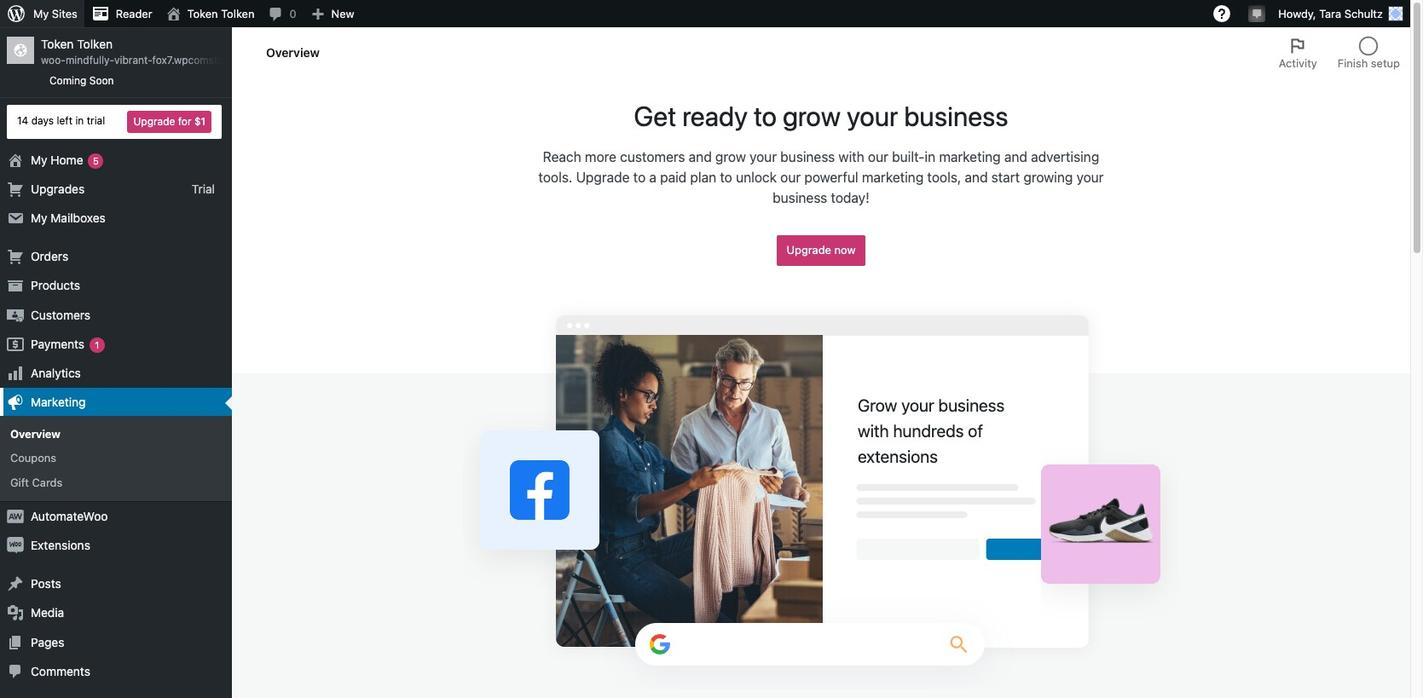 Task type: vqa. For each thing, say whether or not it's contained in the screenshot.
the topmost PAGE
no



Task type: describe. For each thing, give the bounding box(es) containing it.
reach
[[543, 149, 582, 165]]

vibrant-
[[114, 54, 152, 67]]

0 horizontal spatial to
[[634, 170, 646, 185]]

tools,
[[928, 170, 962, 185]]

finish setup
[[1338, 56, 1401, 70]]

payments 1
[[31, 337, 99, 351]]

extensions link
[[0, 531, 232, 561]]

notification image
[[1251, 6, 1264, 20]]

posts link
[[0, 570, 232, 599]]

pages
[[31, 635, 64, 650]]

unlock
[[736, 170, 777, 185]]

payments
[[31, 337, 85, 351]]

my sites link
[[0, 0, 84, 27]]

1 vertical spatial business
[[781, 149, 835, 165]]

5
[[93, 155, 99, 166]]

1 vertical spatial your
[[750, 149, 777, 165]]

media link
[[0, 599, 232, 628]]

howdy,
[[1279, 7, 1317, 20]]

coming
[[49, 74, 87, 87]]

my for my sites
[[33, 7, 49, 20]]

finish
[[1338, 56, 1369, 70]]

2 horizontal spatial your
[[1077, 170, 1104, 185]]

analytics
[[31, 366, 81, 380]]

token for token tolken
[[187, 7, 218, 20]]

tara
[[1320, 7, 1342, 20]]

advertising
[[1031, 149, 1100, 165]]

token tolken link
[[159, 0, 261, 27]]

customers
[[31, 308, 90, 322]]

14
[[17, 114, 28, 127]]

new
[[331, 7, 354, 20]]

main menu navigation
[[0, 27, 268, 699]]

1 horizontal spatial your
[[847, 100, 898, 132]]

orders link
[[0, 242, 232, 272]]

trial
[[87, 114, 105, 127]]

built-
[[892, 149, 925, 165]]

$1
[[194, 115, 206, 128]]

0 horizontal spatial and
[[689, 149, 712, 165]]

marketing
[[31, 395, 86, 410]]

left
[[57, 114, 73, 127]]

my sites
[[33, 7, 77, 20]]

1 horizontal spatial to
[[720, 170, 733, 185]]

tolken for token tolken
[[221, 7, 255, 20]]

powerful
[[805, 170, 859, 185]]

1 horizontal spatial overview
[[266, 45, 320, 60]]

automatewoo link
[[0, 502, 232, 531]]

in inside main menu navigation
[[75, 114, 84, 127]]

pages link
[[0, 628, 232, 657]]

today!
[[831, 190, 870, 206]]

1 horizontal spatial and
[[965, 170, 988, 185]]

posts
[[31, 577, 61, 591]]

2 vertical spatial business
[[773, 190, 828, 206]]

my home 5
[[31, 152, 99, 167]]

0 link
[[261, 0, 303, 27]]

customers link
[[0, 301, 232, 330]]

upgrade now link
[[777, 235, 866, 266]]

my for my home 5
[[31, 152, 47, 167]]

1 vertical spatial marketing
[[862, 170, 924, 185]]

upgrade for upgrade now
[[787, 243, 832, 257]]

my mailboxes link
[[0, 204, 232, 233]]

overview inside main menu navigation
[[10, 428, 61, 441]]

gift
[[10, 476, 29, 489]]

tools.
[[539, 170, 573, 185]]

get ready to grow your business
[[634, 100, 1009, 132]]

0
[[290, 7, 297, 20]]

mindfully-
[[66, 54, 114, 67]]

orders
[[31, 249, 68, 264]]

gift cards
[[10, 476, 63, 489]]

trial
[[192, 181, 215, 196]]

howdy, tara schultz
[[1279, 7, 1384, 20]]

activity
[[1279, 56, 1318, 70]]

1
[[95, 339, 99, 350]]

products link
[[0, 272, 232, 301]]

upgrade for $1 button
[[128, 111, 212, 133]]

reach more customers and grow your business with our built-in marketing and advertising tools. upgrade to a paid plan to unlock our powerful marketing tools, and start growing your business today!
[[539, 149, 1104, 206]]

growing
[[1024, 170, 1073, 185]]

upgrade now
[[787, 243, 856, 257]]



Task type: locate. For each thing, give the bounding box(es) containing it.
your
[[847, 100, 898, 132], [750, 149, 777, 165], [1077, 170, 1104, 185]]

to right plan
[[720, 170, 733, 185]]

business up the powerful
[[781, 149, 835, 165]]

0 vertical spatial token
[[187, 7, 218, 20]]

1 horizontal spatial upgrade
[[576, 170, 630, 185]]

our right unlock
[[781, 170, 801, 185]]

0 vertical spatial business
[[904, 100, 1009, 132]]

marketing up tools,
[[939, 149, 1001, 165]]

in right left
[[75, 114, 84, 127]]

tolken inside toolbar navigation
[[221, 7, 255, 20]]

days
[[31, 114, 54, 127]]

paid
[[660, 170, 687, 185]]

grow
[[783, 100, 841, 132], [716, 149, 746, 165]]

token up woo-
[[41, 37, 74, 51]]

our right with
[[868, 149, 889, 165]]

comments link
[[0, 657, 232, 687]]

grow inside reach more customers and grow your business with our built-in marketing and advertising tools. upgrade to a paid plan to unlock our powerful marketing tools, and start growing your business today!
[[716, 149, 746, 165]]

products
[[31, 278, 80, 293]]

tolken for token tolken woo-mindfully-vibrant-fox7.wpcomstaging.com coming soon
[[77, 37, 113, 51]]

and up plan
[[689, 149, 712, 165]]

tab list containing activity
[[1269, 27, 1411, 78]]

coupons link
[[0, 447, 232, 471]]

automatewoo
[[31, 509, 108, 524]]

in
[[75, 114, 84, 127], [925, 149, 936, 165]]

0 horizontal spatial in
[[75, 114, 84, 127]]

fox7.wpcomstaging.com
[[152, 54, 268, 67]]

grow up with
[[783, 100, 841, 132]]

1 vertical spatial in
[[925, 149, 936, 165]]

1 vertical spatial token
[[41, 37, 74, 51]]

1 vertical spatial my
[[31, 152, 47, 167]]

upgrade left for
[[133, 115, 175, 128]]

token for token tolken woo-mindfully-vibrant-fox7.wpcomstaging.com coming soon
[[41, 37, 74, 51]]

my
[[33, 7, 49, 20], [31, 152, 47, 167], [31, 211, 47, 225]]

token tolken woo-mindfully-vibrant-fox7.wpcomstaging.com coming soon
[[41, 37, 268, 87]]

sites
[[52, 7, 77, 20]]

marketing
[[939, 149, 1001, 165], [862, 170, 924, 185]]

14 days left in trial
[[17, 114, 105, 127]]

2 vertical spatial upgrade
[[787, 243, 832, 257]]

0 horizontal spatial grow
[[716, 149, 746, 165]]

and up start
[[1005, 149, 1028, 165]]

tab list
[[1269, 27, 1411, 78]]

token up fox7.wpcomstaging.com
[[187, 7, 218, 20]]

my for my mailboxes
[[31, 211, 47, 225]]

1 horizontal spatial tolken
[[221, 7, 255, 20]]

1 vertical spatial upgrade
[[576, 170, 630, 185]]

our
[[868, 149, 889, 165], [781, 170, 801, 185]]

1 horizontal spatial in
[[925, 149, 936, 165]]

get
[[634, 100, 677, 132]]

upgrade
[[133, 115, 175, 128], [576, 170, 630, 185], [787, 243, 832, 257]]

marketing link
[[0, 388, 232, 417]]

1 horizontal spatial grow
[[783, 100, 841, 132]]

my left the sites
[[33, 7, 49, 20]]

plan
[[690, 170, 717, 185]]

start
[[992, 170, 1020, 185]]

1 horizontal spatial our
[[868, 149, 889, 165]]

0 vertical spatial overview
[[266, 45, 320, 60]]

upgrade inside button
[[133, 115, 175, 128]]

0 horizontal spatial overview
[[10, 428, 61, 441]]

finish setup button
[[1328, 27, 1411, 78]]

upgrade inside reach more customers and grow your business with our built-in marketing and advertising tools. upgrade to a paid plan to unlock our powerful marketing tools, and start growing your business today!
[[576, 170, 630, 185]]

overview link
[[0, 422, 232, 447]]

0 vertical spatial my
[[33, 7, 49, 20]]

upgrade for $1
[[133, 115, 206, 128]]

more
[[585, 149, 617, 165]]

comments
[[31, 664, 90, 679]]

in inside reach more customers and grow your business with our built-in marketing and advertising tools. upgrade to a paid plan to unlock our powerful marketing tools, and start growing your business today!
[[925, 149, 936, 165]]

0 vertical spatial grow
[[783, 100, 841, 132]]

for
[[178, 115, 192, 128]]

0 vertical spatial our
[[868, 149, 889, 165]]

new link
[[303, 0, 361, 27]]

your down advertising in the top of the page
[[1077, 170, 1104, 185]]

0 vertical spatial in
[[75, 114, 84, 127]]

and left start
[[965, 170, 988, 185]]

marketing down built-
[[862, 170, 924, 185]]

0 horizontal spatial token
[[41, 37, 74, 51]]

2 vertical spatial my
[[31, 211, 47, 225]]

1 horizontal spatial marketing
[[939, 149, 1001, 165]]

tolken
[[221, 7, 255, 20], [77, 37, 113, 51]]

now
[[835, 243, 856, 257]]

0 vertical spatial upgrade
[[133, 115, 175, 128]]

0 horizontal spatial your
[[750, 149, 777, 165]]

to left a
[[634, 170, 646, 185]]

media
[[31, 606, 64, 620]]

tolken left 0 link
[[221, 7, 255, 20]]

1 vertical spatial tolken
[[77, 37, 113, 51]]

woo-
[[41, 54, 66, 67]]

your up unlock
[[750, 149, 777, 165]]

1 vertical spatial our
[[781, 170, 801, 185]]

1 horizontal spatial token
[[187, 7, 218, 20]]

0 vertical spatial marketing
[[939, 149, 1001, 165]]

0 vertical spatial tolken
[[221, 7, 255, 20]]

token inside token tolken link
[[187, 7, 218, 20]]

2 vertical spatial your
[[1077, 170, 1104, 185]]

reader
[[116, 7, 152, 20]]

token inside token tolken woo-mindfully-vibrant-fox7.wpcomstaging.com coming soon
[[41, 37, 74, 51]]

setup
[[1372, 56, 1401, 70]]

reader link
[[84, 0, 159, 27]]

schultz
[[1345, 7, 1384, 20]]

ready
[[683, 100, 748, 132]]

2 horizontal spatial and
[[1005, 149, 1028, 165]]

home
[[51, 152, 83, 167]]

tolken up 'mindfully-'
[[77, 37, 113, 51]]

0 vertical spatial your
[[847, 100, 898, 132]]

grow up unlock
[[716, 149, 746, 165]]

0 horizontal spatial our
[[781, 170, 801, 185]]

2 horizontal spatial upgrade
[[787, 243, 832, 257]]

my left 'home'
[[31, 152, 47, 167]]

my down upgrades on the top of the page
[[31, 211, 47, 225]]

overview down 0
[[266, 45, 320, 60]]

toolbar navigation
[[0, 0, 1411, 31]]

and
[[689, 149, 712, 165], [1005, 149, 1028, 165], [965, 170, 988, 185]]

your up with
[[847, 100, 898, 132]]

upgrades
[[31, 181, 85, 196]]

a
[[650, 170, 657, 185]]

mailboxes
[[51, 211, 106, 225]]

gift cards link
[[0, 471, 232, 495]]

to
[[754, 100, 777, 132], [634, 170, 646, 185], [720, 170, 733, 185]]

overview up 'coupons' on the bottom left
[[10, 428, 61, 441]]

coupons
[[10, 452, 56, 465]]

analytics link
[[0, 359, 232, 388]]

business up tools,
[[904, 100, 1009, 132]]

business down the powerful
[[773, 190, 828, 206]]

0 horizontal spatial upgrade
[[133, 115, 175, 128]]

overview
[[266, 45, 320, 60], [10, 428, 61, 441]]

0 horizontal spatial marketing
[[862, 170, 924, 185]]

upgrade left now
[[787, 243, 832, 257]]

tolken inside token tolken woo-mindfully-vibrant-fox7.wpcomstaging.com coming soon
[[77, 37, 113, 51]]

token tolken
[[187, 7, 255, 20]]

customers
[[620, 149, 685, 165]]

business
[[904, 100, 1009, 132], [781, 149, 835, 165], [773, 190, 828, 206]]

1 vertical spatial grow
[[716, 149, 746, 165]]

my mailboxes
[[31, 211, 106, 225]]

0 horizontal spatial tolken
[[77, 37, 113, 51]]

activity button
[[1269, 27, 1328, 78]]

upgrade down more
[[576, 170, 630, 185]]

with
[[839, 149, 865, 165]]

1 vertical spatial overview
[[10, 428, 61, 441]]

cards
[[32, 476, 63, 489]]

in up tools,
[[925, 149, 936, 165]]

my inside toolbar navigation
[[33, 7, 49, 20]]

upgrade for upgrade for $1
[[133, 115, 175, 128]]

extensions
[[31, 538, 90, 553]]

2 horizontal spatial to
[[754, 100, 777, 132]]

to right ready at the top of page
[[754, 100, 777, 132]]

soon
[[89, 74, 114, 87]]



